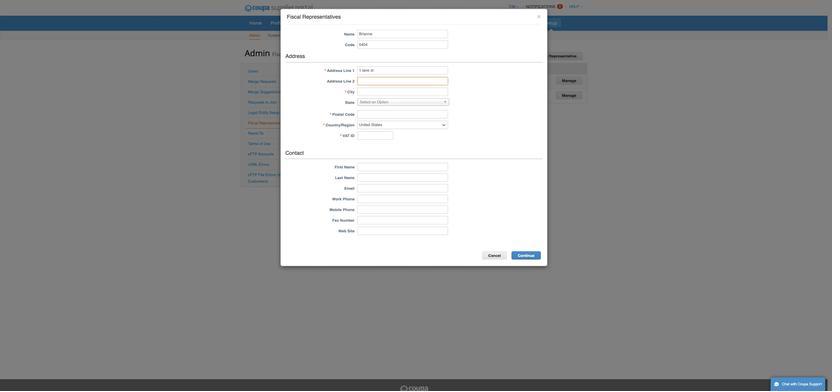 Task type: locate. For each thing, give the bounding box(es) containing it.
1 vertical spatial errors
[[266, 173, 276, 177]]

3 name from the top
[[344, 176, 355, 181]]

line left 1
[[344, 68, 352, 73]]

1 united from the top
[[342, 77, 353, 81]]

sftp
[[248, 152, 257, 157], [248, 173, 257, 177]]

1 vertical spatial code
[[345, 112, 355, 117]]

phone
[[343, 197, 355, 202], [343, 208, 355, 213]]

merge for merge requests
[[248, 80, 259, 84]]

sftp file errors (to customers) link
[[248, 173, 282, 184]]

2 united states from the top
[[342, 92, 365, 96]]

invoices link
[[381, 18, 405, 27]]

support
[[810, 383, 822, 387]]

0 horizontal spatial coupa supplier portal image
[[240, 1, 317, 16]]

0 horizontal spatial id
[[351, 134, 355, 138]]

0 vertical spatial coupa supplier portal image
[[240, 1, 317, 16]]

0 vertical spatial line
[[344, 68, 352, 73]]

tax right associated
[[454, 66, 461, 71]]

0 vertical spatial phone
[[343, 197, 355, 202]]

merge requests
[[248, 80, 277, 84]]

select
[[360, 100, 371, 104]]

users
[[248, 69, 258, 74]]

None text field
[[357, 88, 448, 96], [357, 110, 448, 119], [357, 88, 448, 96], [357, 110, 448, 119]]

* for * country/region
[[323, 123, 325, 127]]

address down * address line 1
[[327, 79, 343, 84]]

chat with coupa support
[[783, 383, 822, 387]]

of
[[260, 142, 263, 146]]

manage link
[[556, 76, 583, 85], [556, 91, 583, 100]]

1 vertical spatial coupa supplier portal image
[[399, 386, 429, 392]]

phone up number
[[343, 208, 355, 213]]

states up select
[[354, 92, 365, 96]]

legal
[[248, 111, 258, 115]]

terms of use link
[[248, 142, 271, 146]]

country/region down postal
[[326, 123, 355, 127]]

2 manage from the top
[[562, 93, 577, 98]]

tax
[[401, 66, 408, 71], [454, 66, 461, 71]]

2 horizontal spatial setup
[[545, 20, 557, 26]]

sftp up customers)
[[248, 173, 257, 177]]

accounts
[[258, 152, 274, 157]]

city
[[347, 90, 355, 94]]

0 vertical spatial setup
[[545, 20, 557, 26]]

states down 1
[[354, 77, 365, 81]]

continue button
[[512, 252, 541, 260]]

tax id
[[401, 66, 412, 71]]

manage for 1st manage link from the bottom of the page
[[562, 93, 577, 98]]

1 name from the top
[[344, 32, 355, 36]]

* city
[[345, 90, 355, 94]]

country/region
[[342, 66, 371, 71], [326, 123, 355, 127]]

id up 23432
[[409, 66, 412, 71]]

Work Phone text field
[[357, 195, 448, 204]]

remit-
[[248, 131, 260, 136]]

2 states from the top
[[354, 92, 365, 96]]

1 vertical spatial sftp
[[248, 173, 257, 177]]

name
[[344, 32, 355, 36], [344, 165, 355, 170], [344, 176, 355, 181]]

2 vertical spatial representatives
[[259, 121, 287, 126]]

states
[[354, 77, 365, 81], [354, 92, 365, 96]]

admin
[[249, 33, 260, 38], [245, 47, 270, 59]]

* postal code
[[330, 112, 355, 117]]

2
[[353, 79, 355, 84]]

First Name text field
[[357, 163, 448, 172]]

errors left (to
[[266, 173, 276, 177]]

to
[[260, 131, 264, 136]]

add-ons link
[[515, 18, 540, 27]]

Code text field
[[357, 41, 448, 49]]

0 vertical spatial address
[[286, 53, 305, 59]]

address down customer setup link
[[286, 53, 305, 59]]

1 states from the top
[[354, 77, 365, 81]]

setup right 'customer'
[[286, 33, 296, 38]]

1 vertical spatial phone
[[343, 208, 355, 213]]

2 name from the top
[[344, 165, 355, 170]]

united states for 1st manage link from the top of the page
[[342, 77, 365, 81]]

merge suggestions link
[[248, 90, 281, 94]]

1 horizontal spatial id
[[409, 66, 412, 71]]

merge down the merge requests link
[[248, 90, 259, 94]]

code down "sheets" at the top left
[[345, 43, 355, 47]]

0 vertical spatial states
[[354, 77, 365, 81]]

1 manage from the top
[[562, 78, 577, 83]]

requests up suggestions
[[260, 80, 277, 84]]

united states
[[342, 77, 365, 81], [342, 92, 365, 96]]

0 horizontal spatial tax
[[401, 66, 408, 71]]

id right vat
[[351, 134, 355, 138]]

name right last
[[344, 176, 355, 181]]

merge down users at left
[[248, 80, 259, 84]]

coupa
[[798, 383, 809, 387]]

1 vertical spatial merge
[[248, 90, 259, 94]]

setup down join
[[269, 111, 280, 115]]

2 united from the top
[[342, 92, 353, 96]]

tax up 23432
[[401, 66, 408, 71]]

errors down the accounts
[[259, 163, 269, 167]]

1 manage link from the top
[[556, 76, 583, 85]]

1 horizontal spatial tax
[[454, 66, 461, 71]]

2 vertical spatial name
[[344, 176, 355, 181]]

1 vertical spatial manage
[[562, 93, 577, 98]]

join
[[270, 100, 277, 105]]

errors
[[259, 163, 269, 167], [266, 173, 276, 177]]

united states down 1
[[342, 77, 365, 81]]

0 vertical spatial united
[[342, 77, 353, 81]]

2 sftp from the top
[[248, 173, 257, 177]]

service/time
[[317, 20, 343, 26]]

0 vertical spatial manage link
[[556, 76, 583, 85]]

invoices
[[385, 20, 401, 26]]

0 vertical spatial manage
[[562, 78, 577, 83]]

1 sftp from the top
[[248, 152, 257, 157]]

business
[[437, 20, 455, 26]]

business performance
[[437, 20, 483, 26]]

address for address
[[286, 53, 305, 59]]

united for 1st manage link from the top of the page
[[342, 77, 353, 81]]

fiscal
[[287, 14, 301, 20], [272, 51, 286, 58], [537, 54, 548, 58], [248, 121, 258, 126]]

phone down email
[[343, 197, 355, 202]]

add
[[529, 54, 536, 58]]

1 vertical spatial united states
[[342, 92, 365, 96]]

coupa supplier portal image
[[240, 1, 317, 16], [399, 386, 429, 392]]

sftp up cxml
[[248, 152, 257, 157]]

address up address line 2
[[327, 68, 343, 73]]

0 vertical spatial name
[[344, 32, 355, 36]]

2 phone from the top
[[343, 208, 355, 213]]

* for * postal code
[[330, 112, 332, 117]]

1 vertical spatial states
[[354, 92, 365, 96]]

asn
[[367, 20, 376, 26]]

legal entity setup
[[248, 111, 280, 115]]

1 horizontal spatial coupa supplier portal image
[[399, 386, 429, 392]]

1 vertical spatial representatives
[[287, 51, 328, 58]]

address for address line 2
[[327, 79, 343, 84]]

2 vertical spatial address
[[327, 79, 343, 84]]

* address line 1
[[325, 68, 355, 73]]

Mobile Phone text field
[[357, 206, 448, 214]]

0 vertical spatial united states
[[342, 77, 365, 81]]

profile link
[[267, 18, 288, 27]]

0 vertical spatial sftp
[[248, 152, 257, 157]]

sftp inside sftp file errors (to customers)
[[248, 173, 257, 177]]

admin link
[[249, 32, 261, 40]]

with
[[791, 383, 797, 387]]

1 merge from the top
[[248, 80, 259, 84]]

admin down home
[[249, 33, 260, 38]]

0 vertical spatial code
[[345, 43, 355, 47]]

address line 2
[[327, 79, 355, 84]]

sourcing link
[[488, 18, 514, 27]]

address
[[286, 53, 305, 59], [327, 68, 343, 73], [327, 79, 343, 84]]

use
[[264, 142, 271, 146]]

file
[[258, 173, 265, 177]]

admin down admin link
[[245, 47, 270, 59]]

line left 2
[[344, 79, 352, 84]]

errors inside sftp file errors (to customers)
[[266, 173, 276, 177]]

country/region up 2
[[342, 66, 371, 71]]

email
[[344, 187, 355, 191]]

1 vertical spatial manage link
[[556, 91, 583, 100]]

1 vertical spatial country/region
[[326, 123, 355, 127]]

states for 1st manage link from the bottom of the page
[[354, 92, 365, 96]]

2 merge from the top
[[248, 90, 259, 94]]

0 vertical spatial admin
[[249, 33, 260, 38]]

1 vertical spatial name
[[344, 165, 355, 170]]

1
[[353, 68, 355, 73]]

1 united states from the top
[[342, 77, 365, 81]]

cxml errors link
[[248, 163, 269, 167]]

setup right ×
[[545, 20, 557, 26]]

fiscal representatives link
[[248, 121, 287, 126]]

requests left to on the top left of page
[[248, 100, 264, 105]]

associated tax registrations
[[433, 66, 487, 71]]

name for last name
[[344, 176, 355, 181]]

catalogs link
[[406, 18, 432, 27]]

2 vertical spatial setup
[[269, 111, 280, 115]]

sheets
[[344, 20, 358, 26]]

fiscal down legal
[[248, 121, 258, 126]]

contact
[[286, 150, 304, 156]]

merge
[[248, 80, 259, 84], [248, 90, 259, 94]]

1 vertical spatial line
[[344, 79, 352, 84]]

united down 1
[[342, 77, 353, 81]]

united up the state
[[342, 92, 353, 96]]

1 phone from the top
[[343, 197, 355, 202]]

name down "sheets" at the top left
[[344, 32, 355, 36]]

fiscal down customer setup link
[[272, 51, 286, 58]]

0 vertical spatial merge
[[248, 80, 259, 84]]

select an option
[[360, 100, 389, 104]]

site
[[348, 229, 355, 234]]

1 vertical spatial united
[[342, 92, 353, 96]]

(to
[[277, 173, 282, 177]]

united states for 1st manage link from the bottom of the page
[[342, 92, 365, 96]]

code
[[345, 43, 355, 47], [345, 112, 355, 117]]

name right first
[[344, 165, 355, 170]]

code right postal
[[345, 112, 355, 117]]

1 vertical spatial setup
[[286, 33, 296, 38]]

representatives
[[302, 14, 341, 20], [287, 51, 328, 58], [259, 121, 287, 126]]

1 code from the top
[[345, 43, 355, 47]]

0 horizontal spatial setup
[[269, 111, 280, 115]]

1 vertical spatial admin
[[245, 47, 270, 59]]

None text field
[[357, 66, 448, 75], [357, 132, 393, 140], [357, 66, 448, 75], [357, 132, 393, 140]]

fiscal inside admin fiscal representatives
[[272, 51, 286, 58]]

legal entity setup link
[[248, 111, 280, 115]]

united states up the state
[[342, 92, 365, 96]]



Task type: vqa. For each thing, say whether or not it's contained in the screenshot.
Your
no



Task type: describe. For each thing, give the bounding box(es) containing it.
cxml errors
[[248, 163, 269, 167]]

phone for mobile phone
[[343, 208, 355, 213]]

add fiscal representative
[[529, 54, 577, 58]]

an
[[372, 100, 376, 104]]

representative
[[549, 54, 577, 58]]

0 vertical spatial fiscal representatives
[[287, 14, 341, 20]]

option
[[377, 100, 389, 104]]

remit-to link
[[248, 131, 264, 136]]

customer setup
[[268, 33, 296, 38]]

chat with coupa support button
[[771, 378, 826, 392]]

asn link
[[363, 18, 380, 27]]

add-
[[519, 20, 529, 26]]

admin for admin
[[249, 33, 260, 38]]

Address Line 2 text field
[[357, 77, 448, 85]]

2 line from the top
[[344, 79, 352, 84]]

merge suggestions
[[248, 90, 281, 94]]

* for * city
[[345, 90, 347, 94]]

home link
[[246, 18, 266, 27]]

service/time sheets link
[[313, 18, 362, 27]]

orders
[[293, 20, 308, 26]]

* vat id
[[340, 134, 355, 138]]

web site
[[339, 229, 355, 234]]

chat
[[783, 383, 790, 387]]

1 horizontal spatial setup
[[286, 33, 296, 38]]

1 line from the top
[[344, 68, 352, 73]]

vat
[[343, 134, 350, 138]]

fiscal right profile
[[287, 14, 301, 20]]

catalogs
[[410, 20, 428, 26]]

fax
[[332, 219, 339, 223]]

2 code from the top
[[345, 112, 355, 117]]

sftp file errors (to customers)
[[248, 173, 282, 184]]

entity
[[259, 111, 268, 115]]

orders link
[[289, 18, 312, 27]]

sftp accounts
[[248, 152, 274, 157]]

requests to join
[[248, 100, 277, 105]]

cancel button
[[482, 252, 507, 260]]

requests to join link
[[248, 100, 277, 105]]

registrations
[[462, 66, 487, 71]]

manage for 1st manage link from the top of the page
[[562, 78, 577, 83]]

associated
[[433, 66, 453, 71]]

customer setup link
[[268, 32, 296, 40]]

2 tax from the left
[[454, 66, 461, 71]]

merge requests link
[[248, 80, 277, 84]]

last name
[[335, 176, 355, 181]]

ons
[[529, 20, 537, 26]]

× button
[[537, 13, 541, 20]]

terms
[[248, 142, 259, 146]]

home
[[249, 20, 262, 26]]

number
[[340, 219, 355, 223]]

Name text field
[[357, 30, 448, 38]]

first name
[[335, 165, 355, 170]]

performance
[[456, 20, 483, 26]]

* for * address line 1
[[325, 68, 326, 73]]

state
[[345, 100, 355, 105]]

to
[[266, 100, 269, 105]]

name for first name
[[344, 165, 355, 170]]

mobile
[[330, 208, 342, 213]]

0 vertical spatial requests
[[260, 80, 277, 84]]

* country/region
[[323, 123, 355, 127]]

suggestions
[[260, 90, 281, 94]]

profile
[[271, 20, 284, 26]]

sftp for sftp file errors (to customers)
[[248, 173, 257, 177]]

1 vertical spatial id
[[351, 134, 355, 138]]

customers)
[[248, 180, 268, 184]]

1 tax from the left
[[401, 66, 408, 71]]

last
[[335, 176, 343, 181]]

Web Site text field
[[357, 227, 448, 236]]

* for * vat id
[[340, 134, 342, 138]]

admin for admin fiscal representatives
[[245, 47, 270, 59]]

customer
[[268, 33, 285, 38]]

cancel
[[489, 254, 501, 259]]

fax number
[[332, 219, 355, 223]]

1 vertical spatial requests
[[248, 100, 264, 105]]

work
[[332, 197, 342, 202]]

0 vertical spatial country/region
[[342, 66, 371, 71]]

select an option link
[[357, 98, 449, 106]]

Email text field
[[357, 185, 448, 193]]

admin fiscal representatives
[[245, 47, 328, 59]]

Fax Number text field
[[357, 217, 448, 225]]

cxml
[[248, 163, 258, 167]]

1 vertical spatial address
[[327, 68, 343, 73]]

phone for work phone
[[343, 197, 355, 202]]

representatives inside admin fiscal representatives
[[287, 51, 328, 58]]

0 vertical spatial id
[[409, 66, 412, 71]]

setup inside "link"
[[545, 20, 557, 26]]

add-ons
[[519, 20, 537, 26]]

postal
[[332, 112, 344, 117]]

continue
[[518, 254, 535, 259]]

×
[[537, 13, 541, 20]]

sftp for sftp accounts
[[248, 152, 257, 157]]

states for 1st manage link from the top of the page
[[354, 77, 365, 81]]

1 vertical spatial fiscal representatives
[[248, 121, 287, 126]]

2 manage link from the top
[[556, 91, 583, 100]]

add fiscal representative link
[[522, 52, 583, 60]]

mobile phone
[[330, 208, 355, 213]]

0 vertical spatial errors
[[259, 163, 269, 167]]

terms of use
[[248, 142, 271, 146]]

fiscal right add
[[537, 54, 548, 58]]

service/time sheets
[[317, 20, 358, 26]]

23432
[[401, 77, 412, 81]]

sftp accounts link
[[248, 152, 274, 157]]

users link
[[248, 69, 258, 74]]

Last Name text field
[[357, 174, 448, 182]]

setup link
[[542, 18, 561, 27]]

0 vertical spatial representatives
[[302, 14, 341, 20]]

sourcing
[[492, 20, 510, 26]]

merge for merge suggestions
[[248, 90, 259, 94]]

remit-to
[[248, 131, 264, 136]]

united for 1st manage link from the bottom of the page
[[342, 92, 353, 96]]



